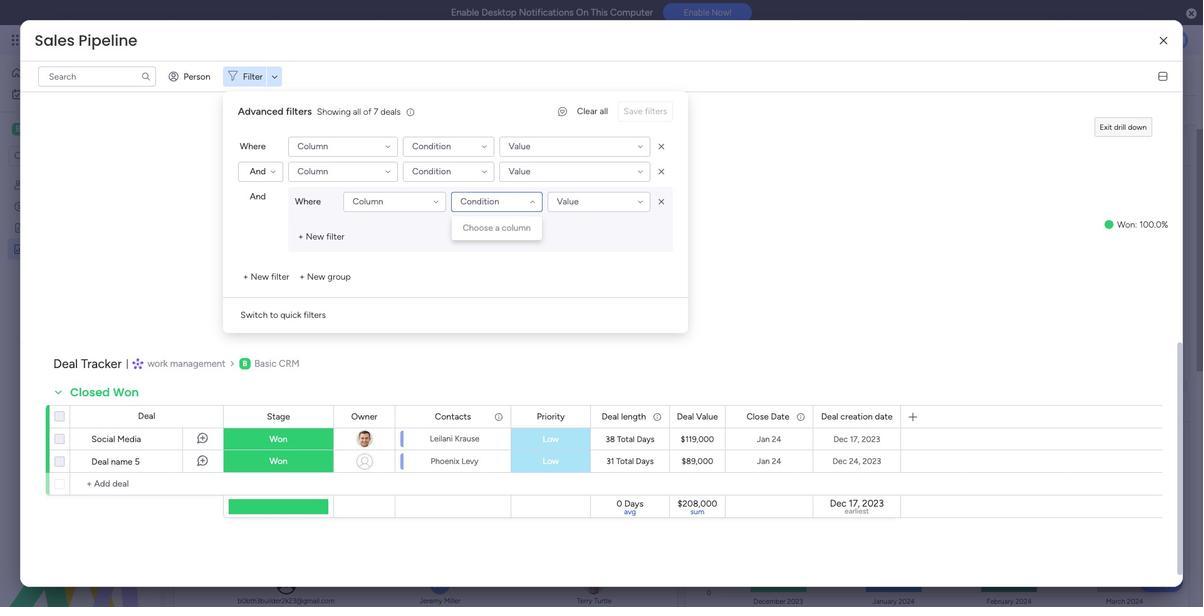 Task type: locate. For each thing, give the bounding box(es) containing it.
close
[[747, 411, 769, 422]]

now!
[[712, 8, 732, 18]]

+ new filter button up + new group
[[293, 227, 350, 247]]

24
[[772, 434, 782, 444], [772, 457, 782, 466]]

0 vertical spatial filter button
[[223, 66, 282, 87]]

1 horizontal spatial all
[[600, 106, 608, 117]]

new for the top + new filter button
[[306, 231, 324, 242]]

2023 right 24,
[[863, 457, 882, 466]]

basic crm up search in workspace field
[[29, 123, 78, 135]]

work inside option
[[43, 88, 62, 99]]

|
[[126, 358, 129, 369]]

0 vertical spatial sales
[[34, 30, 75, 51]]

1 horizontal spatial work
[[101, 33, 124, 47]]

and
[[250, 166, 266, 177], [250, 191, 266, 202]]

1 horizontal spatial tracker
[[81, 356, 122, 371]]

0 horizontal spatial person
[[184, 71, 211, 82]]

1 vertical spatial sales
[[189, 61, 241, 89]]

0 horizontal spatial dashboard
[[52, 243, 95, 254]]

0 vertical spatial work
[[101, 33, 124, 47]]

1 horizontal spatial $208,000
[[834, 17, 1041, 72]]

17, down 24,
[[850, 498, 861, 509]]

column information image right "date"
[[796, 412, 806, 422]]

$208,000
[[834, 17, 1041, 72], [678, 499, 718, 509]]

date
[[772, 411, 790, 422]]

2 jan from the top
[[757, 457, 770, 466]]

crm inside 'workspace selection' element
[[55, 123, 78, 135]]

24,
[[850, 457, 861, 466]]

filter up filter dashboard by text search field
[[243, 71, 263, 82]]

my down search in workspace field
[[29, 179, 42, 190]]

$89,000
[[337, 17, 515, 72], [682, 457, 714, 466]]

17, up 24,
[[851, 434, 860, 444]]

1 vertical spatial 2023
[[863, 457, 882, 466]]

option
[[0, 173, 160, 176]]

1 vertical spatial jan 24
[[757, 457, 782, 466]]

0 horizontal spatial basic
[[29, 123, 53, 135]]

dec for dec 17, 2023 earliest
[[830, 498, 847, 509]]

added
[[885, 398, 923, 414]]

5
[[135, 457, 140, 467]]

new left group
[[307, 272, 326, 282]]

1 vertical spatial dec
[[833, 457, 848, 466]]

remove sort image
[[656, 166, 668, 178]]

1 horizontal spatial filter
[[327, 231, 345, 242]]

1 horizontal spatial workspace image
[[239, 358, 251, 369]]

0 horizontal spatial b
[[16, 124, 21, 134]]

2023
[[862, 434, 881, 444], [863, 457, 882, 466], [863, 498, 885, 509]]

person for the person popup button related to filter dashboard by text search field
[[334, 105, 361, 116]]

Deal length field
[[599, 410, 650, 424]]

Contacts field
[[432, 410, 475, 424]]

arrow down image
[[267, 69, 282, 84], [418, 103, 433, 118]]

v2 fullscreen image
[[1166, 146, 1175, 155]]

1 vertical spatial total
[[617, 457, 634, 466]]

Deals Stages by Rep field
[[193, 398, 316, 414]]

all left of
[[353, 106, 361, 117]]

dec for dec 17, 2023
[[834, 434, 849, 444]]

0 vertical spatial my
[[29, 88, 41, 99]]

1 vertical spatial filter
[[271, 272, 290, 282]]

share
[[1119, 69, 1142, 80]]

notifications
[[519, 7, 574, 18]]

new up + new group
[[306, 231, 324, 242]]

contacts down search in workspace field
[[44, 179, 80, 190]]

new up 'switch'
[[251, 272, 269, 282]]

days down 38 total days
[[636, 457, 654, 466]]

options image for social media
[[29, 423, 39, 454]]

2023 down dec 24, 2023
[[863, 498, 885, 509]]

lottie animation image
[[0, 480, 160, 607]]

crm for workspace icon to the left
[[55, 123, 78, 135]]

creation
[[841, 411, 873, 422]]

1 vertical spatial and
[[250, 191, 266, 202]]

column information image
[[494, 412, 504, 422]]

enable inside button
[[684, 8, 710, 18]]

total
[[617, 435, 635, 444], [617, 457, 634, 466]]

list box
[[0, 172, 160, 429]]

enable left 'now!'
[[684, 8, 710, 18]]

deal left close
[[707, 398, 733, 414]]

jan
[[757, 434, 770, 444], [757, 457, 770, 466]]

avg
[[625, 507, 637, 516]]

1 vertical spatial person
[[334, 105, 361, 116]]

0 vertical spatial deal tracker
[[29, 201, 77, 211]]

quick
[[281, 310, 302, 320]]

1 column information image from the left
[[653, 412, 663, 422]]

dec
[[834, 434, 849, 444], [833, 457, 848, 466], [830, 498, 847, 509]]

work down home
[[43, 88, 62, 99]]

0 vertical spatial $208,000
[[834, 17, 1041, 72]]

0 vertical spatial column
[[298, 141, 328, 152]]

date
[[876, 411, 893, 422]]

arrow down image right deals
[[418, 103, 433, 118]]

Owner field
[[348, 410, 381, 424]]

1 horizontal spatial arrow down image
[[418, 103, 433, 118]]

enable left desktop
[[451, 7, 480, 18]]

0 vertical spatial filters
[[286, 105, 312, 117]]

filter up group
[[327, 231, 345, 242]]

deal length
[[602, 411, 647, 422]]

2 vertical spatial days
[[625, 499, 644, 509]]

filter button up filter dashboard by text search field
[[223, 66, 282, 87]]

earliest
[[845, 507, 870, 515]]

remove sort image up remove sort image
[[656, 140, 668, 153]]

deal creation date
[[822, 411, 893, 422]]

sales dashboard down getting started at the left
[[29, 243, 95, 254]]

sales inside list box
[[29, 243, 50, 254]]

2 vertical spatial 2023
[[863, 498, 885, 509]]

sales dashboard banner
[[166, 55, 1198, 125]]

0 vertical spatial 17,
[[851, 434, 860, 444]]

contacts
[[44, 179, 80, 190], [435, 411, 472, 422]]

$119,000
[[681, 434, 715, 444]]

enable for enable now!
[[684, 8, 710, 18]]

deal up 38
[[602, 411, 619, 422]]

deal up media
[[138, 411, 155, 421]]

1 horizontal spatial enable
[[684, 8, 710, 18]]

0 vertical spatial where
[[240, 141, 266, 152]]

management up search image
[[126, 33, 195, 47]]

b
[[16, 124, 21, 134], [243, 359, 247, 368]]

2023 inside dec 17, 2023 earliest
[[863, 498, 885, 509]]

0 horizontal spatial column information image
[[653, 412, 663, 422]]

tracker
[[49, 201, 77, 211], [81, 356, 122, 371]]

1 remove sort image from the top
[[656, 140, 668, 153]]

1 vertical spatial filters
[[304, 310, 326, 320]]

1 horizontal spatial crm
[[279, 358, 300, 369]]

1 vertical spatial filter
[[394, 105, 413, 116]]

priority
[[537, 411, 565, 422]]

person button for filter dashboard by text search field
[[314, 100, 369, 120]]

1 horizontal spatial sales dashboard
[[189, 61, 356, 89]]

+ new filter up to at left
[[243, 272, 290, 282]]

deal tracker up the closed
[[53, 356, 122, 371]]

deal left name at the left of the page
[[92, 457, 109, 467]]

deal up $119,000
[[677, 411, 695, 422]]

0 vertical spatial filter
[[327, 231, 345, 242]]

deal inside deal progress based on month added field
[[707, 398, 733, 414]]

public dashboard image
[[13, 243, 25, 255]]

0 vertical spatial basic crm
[[29, 123, 78, 135]]

1 vertical spatial contacts
[[435, 411, 472, 422]]

0 horizontal spatial $89,000
[[337, 17, 515, 72]]

deals
[[196, 398, 228, 414]]

$208,000 for $208,000
[[834, 17, 1041, 72]]

2 24 from the top
[[772, 457, 782, 466]]

my inside option
[[29, 88, 41, 99]]

closed won
[[70, 384, 139, 400]]

2 column information image from the left
[[796, 412, 806, 422]]

dec left 24,
[[833, 457, 848, 466]]

column information image for date
[[796, 412, 806, 422]]

basic down my work on the top left of page
[[29, 123, 53, 135]]

1 vertical spatial jan
[[757, 457, 770, 466]]

2023 down date
[[862, 434, 881, 444]]

17, inside dec 17, 2023 earliest
[[850, 498, 861, 509]]

0 vertical spatial remove sort image
[[656, 140, 668, 153]]

17, for dec 17, 2023 earliest
[[850, 498, 861, 509]]

crm
[[55, 123, 78, 135], [279, 358, 300, 369]]

basic crm for workspace icon to the left
[[29, 123, 78, 135]]

1 horizontal spatial $89,000
[[682, 457, 714, 466]]

sales dashboard inside banner
[[189, 61, 356, 89]]

31
[[607, 457, 615, 466]]

basic crm inside 'workspace selection' element
[[29, 123, 78, 135]]

filter button right of
[[374, 100, 433, 120]]

dec up dec 24, 2023
[[834, 434, 849, 444]]

1 horizontal spatial filter button
[[374, 100, 433, 120]]

tracker up getting started at the left
[[49, 201, 77, 211]]

arrow down image up 'advanced'
[[267, 69, 282, 84]]

0 vertical spatial days
[[637, 435, 655, 444]]

jeremy miller image
[[1169, 30, 1189, 50]]

days down length
[[637, 435, 655, 444]]

condition
[[412, 141, 451, 152], [412, 166, 451, 177], [461, 196, 500, 207]]

0 vertical spatial dec
[[834, 434, 849, 444]]

Search in workspace field
[[26, 149, 105, 163]]

1 horizontal spatial person
[[334, 105, 361, 116]]

0 horizontal spatial + new filter
[[243, 272, 290, 282]]

1 vertical spatial $89,000
[[682, 457, 714, 466]]

new
[[306, 231, 324, 242], [251, 272, 269, 282], [307, 272, 326, 282]]

filter for the top + new filter button
[[327, 231, 345, 242]]

days for 31 total days
[[636, 457, 654, 466]]

search image
[[141, 71, 151, 82]]

home
[[28, 67, 52, 78]]

deal up getting
[[29, 201, 47, 211]]

0 horizontal spatial filter button
[[223, 66, 282, 87]]

total right 38
[[617, 435, 635, 444]]

remove sort image down remove sort image
[[656, 196, 668, 208]]

low
[[543, 434, 559, 444], [543, 456, 559, 467]]

1 all from the left
[[600, 106, 608, 117]]

None search field
[[38, 66, 156, 87], [189, 100, 307, 120], [38, 66, 156, 87], [189, 100, 307, 120]]

0 vertical spatial workspace image
[[12, 122, 24, 136]]

turtle
[[594, 597, 612, 605]]

2 low from the top
[[543, 456, 559, 467]]

my
[[29, 88, 41, 99], [29, 179, 42, 190]]

my down home
[[29, 88, 41, 99]]

dashboard
[[246, 61, 356, 89], [52, 243, 95, 254]]

Sales Pipeline field
[[31, 30, 141, 51]]

help button
[[1140, 571, 1184, 592]]

+ left group
[[300, 272, 305, 282]]

1 horizontal spatial filter
[[394, 105, 413, 116]]

jan 24
[[757, 434, 782, 444], [757, 457, 782, 466]]

won inside field
[[113, 384, 139, 400]]

sales up filter dashboard by text search field
[[189, 61, 241, 89]]

advanced filters showing all of 7 deals
[[238, 105, 401, 117]]

dec down dec 24, 2023
[[830, 498, 847, 509]]

days right 0
[[625, 499, 644, 509]]

1 jan from the top
[[757, 434, 770, 444]]

0 vertical spatial dashboard
[[246, 61, 356, 89]]

0 horizontal spatial filter
[[271, 272, 290, 282]]

sales dashboard up 'advanced'
[[189, 61, 356, 89]]

v2 user feedback image
[[559, 105, 567, 118]]

0 vertical spatial sales dashboard
[[189, 61, 356, 89]]

+ new filter
[[298, 231, 345, 242], [243, 272, 290, 282]]

1 vertical spatial 24
[[772, 457, 782, 466]]

work for monday
[[101, 33, 124, 47]]

contacts inside list box
[[44, 179, 80, 190]]

basic up deals stages by rep at bottom
[[255, 358, 277, 369]]

dashboard up search icon
[[246, 61, 356, 89]]

sales up home
[[34, 30, 75, 51]]

0 vertical spatial b
[[16, 124, 21, 134]]

1 horizontal spatial b
[[243, 359, 247, 368]]

column information image
[[653, 412, 663, 422], [796, 412, 806, 422]]

1 horizontal spatial person button
[[314, 100, 369, 120]]

social
[[92, 434, 115, 445]]

1 vertical spatial low
[[543, 456, 559, 467]]

0 vertical spatial jan 24
[[757, 434, 782, 444]]

basic crm up by at the left bottom of the page
[[255, 358, 300, 369]]

workspace image
[[12, 122, 24, 136], [239, 358, 251, 369]]

1 vertical spatial $208,000
[[678, 499, 718, 509]]

all right clear in the left top of the page
[[600, 106, 608, 117]]

1 vertical spatial workspace image
[[239, 358, 251, 369]]

1 and from the top
[[250, 166, 266, 177]]

person button for filter dashboard by text search box
[[164, 66, 218, 87]]

0 horizontal spatial contacts
[[44, 179, 80, 190]]

2 vertical spatial sales
[[29, 243, 50, 254]]

1 vertical spatial tracker
[[81, 356, 122, 371]]

phoenix
[[431, 456, 460, 466]]

filters right quick
[[304, 310, 326, 320]]

1 vertical spatial where
[[295, 196, 321, 207]]

won
[[1118, 219, 1136, 230], [113, 384, 139, 400], [270, 434, 288, 444], [270, 456, 288, 467]]

+ inside + new group button
[[300, 272, 305, 282]]

4 image
[[1018, 26, 1030, 40]]

deal inside deal length "field"
[[602, 411, 619, 422]]

where
[[240, 141, 266, 152], [295, 196, 321, 207]]

dashboard down started
[[52, 243, 95, 254]]

days for 38 total days
[[637, 435, 655, 444]]

getting
[[29, 222, 60, 233]]

person
[[184, 71, 211, 82], [334, 105, 361, 116]]

filter
[[327, 231, 345, 242], [271, 272, 290, 282]]

sales
[[34, 30, 75, 51], [189, 61, 241, 89], [29, 243, 50, 254]]

add to favorites image
[[366, 69, 379, 81]]

work right monday
[[101, 33, 124, 47]]

1 vertical spatial work
[[43, 88, 62, 99]]

basic crm
[[29, 123, 78, 135], [255, 358, 300, 369]]

2023 for dec 24, 2023
[[863, 457, 882, 466]]

total right 31
[[617, 457, 634, 466]]

deals
[[381, 106, 401, 117]]

0 horizontal spatial person button
[[164, 66, 218, 87]]

tracker left |
[[81, 356, 122, 371]]

0 horizontal spatial workspace image
[[12, 122, 24, 136]]

0 vertical spatial arrow down image
[[267, 69, 282, 84]]

2 all from the left
[[353, 106, 361, 117]]

1 horizontal spatial basic crm
[[255, 358, 300, 369]]

filter button
[[223, 66, 282, 87], [374, 100, 433, 120]]

Sales Dashboard field
[[186, 61, 359, 89]]

name
[[111, 457, 133, 467]]

1 options image from the top
[[29, 423, 39, 454]]

levy
[[462, 456, 479, 466]]

person right search image
[[184, 71, 211, 82]]

deal name 5
[[92, 457, 140, 467]]

sales inside banner
[[189, 61, 241, 89]]

on
[[828, 398, 843, 414]]

management up deals
[[170, 358, 226, 369]]

+ new filter button
[[293, 227, 350, 247], [238, 267, 295, 287]]

crm up by at the left bottom of the page
[[279, 358, 300, 369]]

dec 17, 2023 earliest
[[830, 498, 885, 515]]

closed
[[70, 384, 110, 400]]

person button right search image
[[164, 66, 218, 87]]

dec inside dec 17, 2023 earliest
[[830, 498, 847, 509]]

+ new filter up + new group
[[298, 231, 345, 242]]

0 vertical spatial person
[[184, 71, 211, 82]]

filter right 7
[[394, 105, 413, 116]]

deal left creation
[[822, 411, 839, 422]]

options image
[[29, 423, 39, 454], [29, 446, 39, 477]]

filter up switch to quick filters
[[271, 272, 290, 282]]

sales dashboard
[[189, 61, 356, 89], [29, 243, 95, 254]]

0 vertical spatial basic
[[29, 123, 53, 135]]

2 vertical spatial dec
[[830, 498, 847, 509]]

0 vertical spatial person button
[[164, 66, 218, 87]]

+ new group
[[300, 272, 351, 282]]

2 options image from the top
[[29, 446, 39, 477]]

7
[[374, 106, 379, 117]]

1 vertical spatial + new filter
[[243, 272, 290, 282]]

days inside 0 days avg
[[625, 499, 644, 509]]

1 horizontal spatial contacts
[[435, 411, 472, 422]]

all inside advanced filters showing all of 7 deals
[[353, 106, 361, 117]]

remove sort image
[[656, 140, 668, 153], [656, 196, 668, 208]]

column
[[298, 141, 328, 152], [298, 166, 328, 177], [353, 196, 384, 207]]

work right |
[[147, 358, 168, 369]]

person button left 7
[[314, 100, 369, 120]]

days
[[637, 435, 655, 444], [636, 457, 654, 466], [625, 499, 644, 509]]

column information image down v2 fullscreen image
[[653, 412, 663, 422]]

0 vertical spatial total
[[617, 435, 635, 444]]

0 horizontal spatial all
[[353, 106, 361, 117]]

deal tracker down the my contacts
[[29, 201, 77, 211]]

Filter dashboard by text search field
[[38, 66, 156, 87]]

0 horizontal spatial crm
[[55, 123, 78, 135]]

new inside + new group button
[[307, 272, 326, 282]]

2 horizontal spatial work
[[147, 358, 168, 369]]

person left of
[[334, 105, 361, 116]]

1 vertical spatial basic
[[255, 358, 277, 369]]

work management
[[147, 358, 226, 369]]

contacts up leilani krause
[[435, 411, 472, 422]]

person inside sales dashboard banner
[[334, 105, 361, 116]]

filters left showing
[[286, 105, 312, 117]]

17,
[[851, 434, 860, 444], [850, 498, 861, 509]]

crm up search in workspace field
[[55, 123, 78, 135]]

sales right public dashboard icon
[[29, 243, 50, 254]]

1 vertical spatial person button
[[314, 100, 369, 120]]

+ new filter button up to at left
[[238, 267, 295, 287]]

0 vertical spatial management
[[126, 33, 195, 47]]

0 vertical spatial jan
[[757, 434, 770, 444]]

1 vertical spatial management
[[170, 358, 226, 369]]

0 vertical spatial low
[[543, 434, 559, 444]]

v2 split view image
[[1159, 72, 1168, 81]]



Task type: describe. For each thing, give the bounding box(es) containing it.
0 horizontal spatial arrow down image
[[267, 69, 282, 84]]

v2 fullscreen image
[[654, 402, 663, 411]]

deal inside list box
[[29, 201, 47, 211]]

new for the bottommost + new filter button
[[251, 272, 269, 282]]

1 vertical spatial column
[[298, 166, 328, 177]]

1 vertical spatial + new filter button
[[238, 267, 295, 287]]

all inside clear all button
[[600, 106, 608, 117]]

choose
[[463, 223, 493, 233]]

+ Add deal text field
[[77, 477, 218, 492]]

close date
[[747, 411, 790, 422]]

total for 38
[[617, 435, 635, 444]]

100.0%
[[1140, 219, 1169, 230]]

1 vertical spatial condition
[[412, 166, 451, 177]]

sales pipeline
[[34, 30, 138, 51]]

deal inside deal value field
[[677, 411, 695, 422]]

work for my
[[43, 88, 62, 99]]

b0bth3builder2k23@gmail.com
[[238, 597, 335, 605]]

+ new filter for the bottommost + new filter button
[[243, 272, 290, 282]]

Stage field
[[264, 410, 293, 424]]

0 horizontal spatial tracker
[[49, 201, 77, 211]]

column information image for length
[[653, 412, 663, 422]]

2 remove sort image from the top
[[656, 196, 668, 208]]

select product image
[[11, 34, 24, 46]]

home link
[[8, 63, 152, 83]]

jeremy
[[420, 597, 443, 605]]

31 total days
[[607, 457, 654, 466]]

Closed Won field
[[67, 384, 142, 401]]

0 vertical spatial condition
[[412, 141, 451, 152]]

1 jan 24 from the top
[[757, 434, 782, 444]]

38
[[606, 435, 615, 444]]

basic crm for right workspace icon
[[255, 358, 300, 369]]

$208,000 sum
[[678, 499, 718, 516]]

crm for right workspace icon
[[279, 358, 300, 369]]

total for 31
[[617, 457, 634, 466]]

0 vertical spatial + new filter button
[[293, 227, 350, 247]]

Close Date field
[[744, 410, 793, 424]]

clear all
[[577, 106, 608, 117]]

stages
[[231, 398, 270, 414]]

dapulse x slim image
[[1161, 36, 1168, 45]]

my for my contacts
[[29, 179, 42, 190]]

length
[[622, 411, 647, 422]]

miller
[[444, 597, 461, 605]]

2023 for dec 17, 2023 earliest
[[863, 498, 885, 509]]

started
[[62, 222, 91, 233]]

lottie animation element
[[0, 480, 160, 607]]

by
[[273, 398, 288, 414]]

dashboard inside banner
[[246, 61, 356, 89]]

desktop
[[482, 7, 517, 18]]

deals stages by rep
[[196, 398, 313, 414]]

Deal Value field
[[674, 410, 722, 424]]

b inside 'workspace selection' element
[[16, 124, 21, 134]]

contacts inside field
[[435, 411, 472, 422]]

filters inside button
[[304, 310, 326, 320]]

leilani krause
[[430, 434, 480, 443]]

group
[[328, 272, 351, 282]]

switch to quick filters
[[241, 310, 326, 320]]

dec 24, 2023
[[833, 457, 882, 466]]

getting started
[[29, 222, 91, 233]]

0 days avg
[[617, 499, 644, 516]]

terry turtle
[[577, 597, 612, 605]]

1 vertical spatial b
[[243, 359, 247, 368]]

jeremy miller
[[420, 597, 461, 605]]

progress
[[736, 398, 786, 414]]

computer
[[611, 7, 654, 18]]

2 vertical spatial column
[[353, 196, 384, 207]]

0 vertical spatial $89,000
[[337, 17, 515, 72]]

pipeline
[[79, 30, 138, 51]]

month
[[846, 398, 882, 414]]

person for the person popup button associated with filter dashboard by text search box
[[184, 71, 211, 82]]

2023 for dec 17, 2023
[[862, 434, 881, 444]]

help
[[1151, 575, 1173, 588]]

phoenix levy
[[431, 456, 479, 466]]

1 24 from the top
[[772, 434, 782, 444]]

workspace selection element
[[12, 122, 79, 137]]

+ new group button
[[295, 267, 356, 287]]

my work
[[29, 88, 62, 99]]

enable now! button
[[664, 3, 753, 22]]

1 horizontal spatial basic
[[255, 358, 277, 369]]

filter inside sales dashboard banner
[[394, 105, 413, 116]]

dec for dec 24, 2023
[[833, 457, 848, 466]]

share button
[[1096, 65, 1148, 85]]

deal up the closed
[[53, 356, 78, 371]]

enable now!
[[684, 8, 732, 18]]

my work link
[[8, 84, 152, 104]]

rep
[[291, 398, 313, 414]]

a
[[496, 223, 500, 233]]

my work option
[[8, 84, 152, 104]]

home option
[[8, 63, 152, 83]]

1 vertical spatial arrow down image
[[418, 103, 433, 118]]

+ up + new group
[[298, 231, 304, 242]]

list box containing my contacts
[[0, 172, 160, 429]]

leilani
[[430, 434, 453, 443]]

2 jan 24 from the top
[[757, 457, 782, 466]]

new for + new group button at the left of page
[[307, 272, 326, 282]]

1 vertical spatial filter button
[[374, 100, 433, 120]]

monday
[[56, 33, 99, 47]]

clear
[[577, 106, 598, 117]]

Deal Progress based on Month Added field
[[704, 398, 926, 414]]

2 and from the top
[[250, 191, 266, 202]]

based
[[789, 398, 825, 414]]

sum
[[691, 507, 705, 516]]

krause
[[455, 434, 480, 443]]

dec 17, 2023
[[834, 434, 881, 444]]

public board image
[[13, 221, 25, 233]]

options image for deal name 5
[[29, 446, 39, 477]]

my contacts
[[29, 179, 80, 190]]

17, for dec 17, 2023
[[851, 434, 860, 444]]

enable desktop notifications on this computer
[[451, 7, 654, 18]]

deal progress based on month added
[[707, 398, 923, 414]]

1 horizontal spatial where
[[295, 196, 321, 207]]

38 total days
[[606, 435, 655, 444]]

my for my work
[[29, 88, 41, 99]]

choose a column
[[463, 223, 531, 233]]

enable for enable desktop notifications on this computer
[[451, 7, 480, 18]]

sales dashboard inside list box
[[29, 243, 95, 254]]

to
[[270, 310, 278, 320]]

stage
[[267, 411, 290, 422]]

deal inside deal creation date field
[[822, 411, 839, 422]]

switch to quick filters button
[[236, 305, 331, 325]]

monday work management
[[56, 33, 195, 47]]

sales for 'sales dashboard' 'field'
[[189, 61, 241, 89]]

$208,000 for $208,000 sum
[[678, 499, 718, 509]]

Priority field
[[534, 410, 568, 424]]

+ up 'switch'
[[243, 272, 249, 282]]

showing
[[317, 106, 351, 117]]

1 vertical spatial deal tracker
[[53, 356, 122, 371]]

won : 100.0%
[[1118, 219, 1169, 230]]

column
[[502, 223, 531, 233]]

of
[[363, 106, 372, 117]]

+ new filter for the top + new filter button
[[298, 231, 345, 242]]

Deal creation date field
[[819, 410, 896, 424]]

deal value
[[677, 411, 719, 422]]

0 horizontal spatial where
[[240, 141, 266, 152]]

1 low from the top
[[543, 434, 559, 444]]

terry
[[577, 597, 593, 605]]

2 vertical spatial work
[[147, 358, 168, 369]]

value inside deal value field
[[697, 411, 719, 422]]

2 vertical spatial condition
[[461, 196, 500, 207]]

0 horizontal spatial filter
[[243, 71, 263, 82]]

clear all button
[[572, 102, 613, 122]]

owner
[[351, 411, 378, 422]]

filter for the bottommost + new filter button
[[271, 272, 290, 282]]

this
[[591, 7, 608, 18]]

Filter dashboard by text search field
[[189, 100, 307, 120]]

switch
[[241, 310, 268, 320]]

0
[[617, 499, 623, 509]]

dapulse close image
[[1187, 8, 1198, 20]]

advanced
[[238, 105, 284, 117]]

sales for sales pipeline field
[[34, 30, 75, 51]]

basic inside 'workspace selection' element
[[29, 123, 53, 135]]

search image
[[292, 105, 302, 115]]



Task type: vqa. For each thing, say whether or not it's contained in the screenshot.
Person popup button
yes



